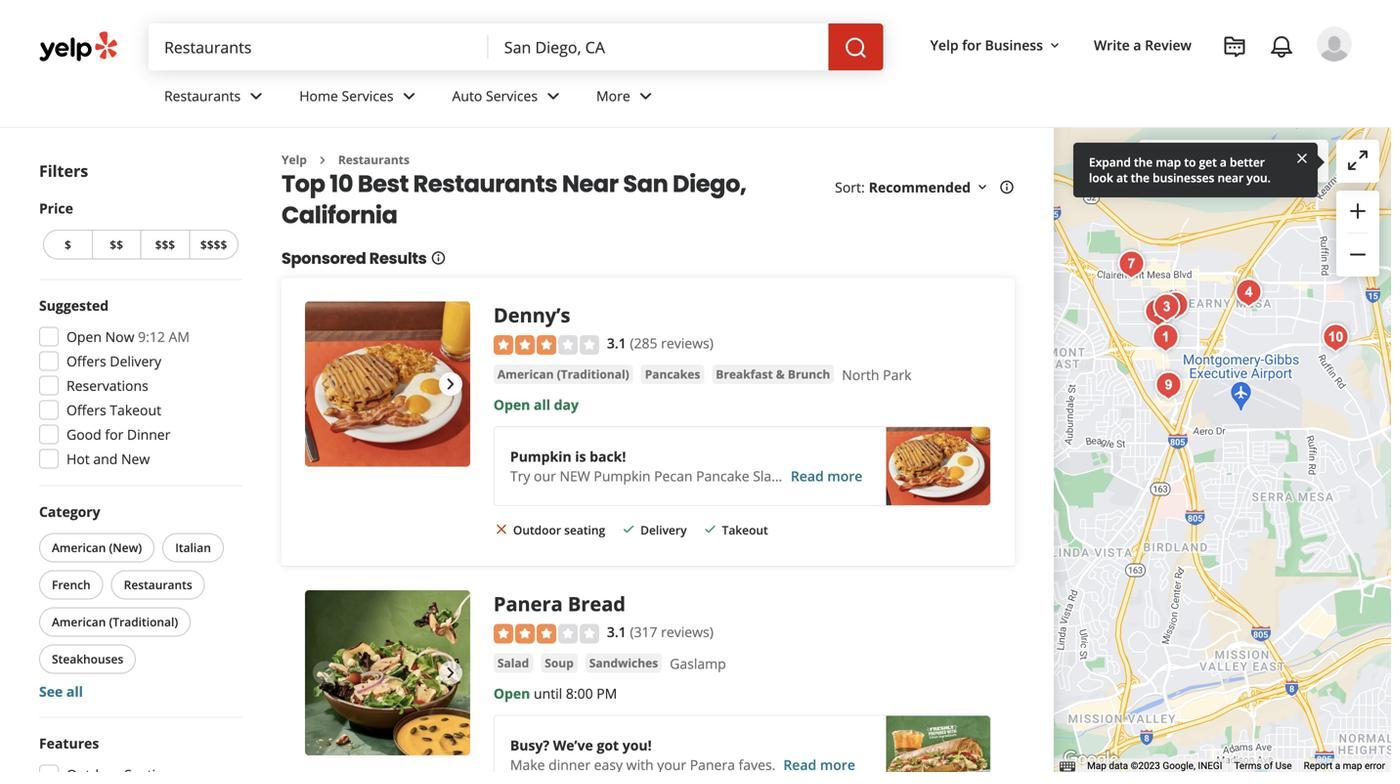 Task type: vqa. For each thing, say whether or not it's contained in the screenshot.
2nd you from the right
no



Task type: describe. For each thing, give the bounding box(es) containing it.
salad
[[498, 655, 529, 671]]

filters
[[39, 160, 88, 181]]

1 vertical spatial delivery
[[641, 522, 687, 538]]

panera bread link
[[494, 591, 626, 618]]

ten seconds yunnan rice noodle image
[[1156, 286, 1195, 325]]

search image
[[844, 36, 868, 60]]

16 chevron down v2 image
[[1047, 38, 1063, 53]]

search as map moves
[[1178, 152, 1317, 171]]

good
[[66, 425, 101, 444]]

more
[[828, 467, 863, 485]]

see all button
[[39, 683, 83, 701]]

of
[[1264, 760, 1273, 772]]

near
[[1218, 170, 1244, 186]]

business categories element
[[149, 70, 1352, 127]]

previous image for panera bread
[[313, 662, 336, 685]]

panera bread
[[494, 591, 626, 618]]

10
[[330, 168, 353, 200]]

data
[[1109, 760, 1129, 772]]

0 horizontal spatial restaurants link
[[149, 70, 284, 127]]

new
[[121, 450, 150, 468]]

breakfast & brunch button
[[712, 365, 834, 384]]

sandwiches link
[[585, 654, 662, 673]]

soup
[[545, 655, 574, 671]]

offers for offers takeout
[[66, 401, 106, 419]]

services for auto services
[[486, 87, 538, 105]]

day
[[554, 395, 579, 414]]

california
[[282, 199, 397, 232]]

yelp link
[[282, 152, 307, 168]]

user actions element
[[915, 24, 1380, 145]]

soup link
[[541, 654, 578, 673]]

business
[[985, 36, 1043, 54]]

0 vertical spatial (traditional)
[[557, 366, 629, 382]]

write a review
[[1094, 36, 1192, 54]]

&
[[776, 366, 785, 382]]

italian button
[[163, 533, 224, 563]]

review
[[1145, 36, 1192, 54]]

see
[[39, 683, 63, 701]]

0 horizontal spatial pumpkin
[[510, 447, 572, 466]]

24 chevron down v2 image for restaurants
[[245, 84, 268, 108]]

see all
[[39, 683, 83, 701]]

3.1 (285 reviews)
[[607, 334, 714, 352]]

now
[[105, 328, 134, 346]]

reservations
[[66, 376, 148, 395]]

9:12
[[138, 328, 165, 346]]

pecan
[[654, 467, 693, 485]]

features group
[[33, 734, 242, 772]]

park social image
[[1230, 273, 1269, 312]]

slideshow element for denny's
[[305, 302, 470, 467]]

3.1 for panera bread
[[607, 623, 627, 642]]

1 vertical spatial american (traditional) button
[[39, 608, 191, 637]]

yelp for yelp for business
[[930, 36, 959, 54]]

24 chevron down v2 image for home services
[[398, 84, 421, 108]]

(new)
[[109, 540, 142, 556]]

1 vertical spatial restaurants link
[[338, 152, 410, 168]]

breakfast & brunch link
[[712, 365, 834, 384]]

french button
[[39, 571, 103, 600]]

previous image for denny's
[[313, 372, 336, 396]]

yuk dae jang image
[[1112, 245, 1151, 284]]

(317
[[630, 623, 658, 642]]

expand
[[1089, 154, 1131, 170]]

home
[[299, 87, 338, 105]]

0 vertical spatial group
[[1337, 191, 1380, 277]]

get
[[1199, 154, 1217, 170]]

map for error
[[1343, 760, 1363, 772]]

french
[[52, 577, 91, 593]]

map data ©2023 google, inegi
[[1087, 760, 1223, 772]]

home services link
[[284, 70, 437, 127]]

terms of use link
[[1234, 760, 1292, 772]]

error
[[1365, 760, 1386, 772]]

map region
[[895, 0, 1391, 772]]

map for to
[[1156, 154, 1181, 170]]

outdoor
[[513, 522, 561, 538]]

category
[[39, 503, 100, 521]]

1 horizontal spatial takeout
[[722, 522, 768, 538]]

16 checkmark v2 image
[[703, 522, 718, 537]]

suggested
[[39, 296, 109, 315]]

services for home services
[[342, 87, 394, 105]]

pm
[[597, 685, 617, 703]]

recommended
[[869, 178, 971, 196]]

open now 9:12 am
[[66, 328, 190, 346]]

yelp for yelp link
[[282, 152, 307, 168]]

businesses
[[1153, 170, 1215, 186]]

american (new)
[[52, 540, 142, 556]]

3.1 for denny's
[[607, 334, 627, 352]]

(285
[[630, 334, 658, 352]]

keyboard shortcuts image
[[1060, 762, 1076, 772]]

breakfast
[[716, 366, 773, 382]]

$$$$
[[200, 237, 227, 253]]

none field find
[[164, 36, 473, 58]]

offers for offers delivery
[[66, 352, 106, 371]]

all for open
[[534, 395, 551, 414]]

results
[[369, 247, 427, 269]]

try
[[510, 467, 530, 485]]

american (new) button
[[39, 533, 155, 563]]

inegi
[[1198, 760, 1223, 772]]

formoosa image
[[1139, 293, 1178, 332]]

at
[[1117, 170, 1128, 186]]

group containing suggested
[[33, 296, 242, 475]]

$$$
[[155, 237, 175, 253]]

projects image
[[1223, 35, 1247, 59]]

16 checkmark v2 image
[[621, 522, 637, 537]]

auto services
[[452, 87, 538, 105]]

better
[[1230, 154, 1265, 170]]

zoom in image
[[1346, 199, 1370, 223]]

use
[[1276, 760, 1292, 772]]

write
[[1094, 36, 1130, 54]]

1 vertical spatial open
[[494, 395, 530, 414]]

a for write
[[1134, 36, 1142, 54]]

american inside button
[[52, 540, 106, 556]]

american (traditional) for the bottom american (traditional) 'button'
[[52, 614, 178, 630]]

moves
[[1275, 152, 1317, 171]]

slideshow element for panera bread
[[305, 591, 470, 756]]

price group
[[39, 198, 242, 264]]

$$$ button
[[140, 230, 189, 260]]

features
[[39, 734, 99, 753]]

report
[[1304, 760, 1333, 772]]

0 vertical spatial 16 info v2 image
[[999, 180, 1015, 195]]

you.
[[1247, 170, 1271, 186]]

report a map error link
[[1304, 760, 1386, 772]]

next image for panera bread
[[439, 662, 462, 685]]



Task type: locate. For each thing, give the bounding box(es) containing it.
denny's image
[[1242, 765, 1281, 772]]

1 horizontal spatial for
[[962, 36, 982, 54]]

0 horizontal spatial 16 info v2 image
[[431, 250, 446, 266]]

1 3.1 from the top
[[607, 334, 627, 352]]

delivery down open now 9:12 am
[[110, 352, 161, 371]]

1 vertical spatial reviews)
[[661, 623, 714, 642]]

0 vertical spatial offers
[[66, 352, 106, 371]]

1 horizontal spatial 24 chevron down v2 image
[[634, 84, 658, 108]]

yelp for business button
[[923, 27, 1071, 63]]

24 chevron down v2 image for more
[[634, 84, 658, 108]]

delivery inside 'group'
[[110, 352, 161, 371]]

24 chevron down v2 image right auto services
[[542, 84, 565, 108]]

1 previous image from the top
[[313, 372, 336, 396]]

open for filters
[[66, 328, 102, 346]]

reviews) up gaslamp
[[661, 623, 714, 642]]

1 24 chevron down v2 image from the left
[[245, 84, 268, 108]]

16 info v2 image
[[999, 180, 1015, 195], [431, 250, 446, 266]]

pumpkin down "back!"
[[594, 467, 651, 485]]

offers up 'good'
[[66, 401, 106, 419]]

map right as at the top of page
[[1243, 152, 1271, 171]]

2 vertical spatial a
[[1335, 760, 1341, 772]]

group
[[1337, 191, 1380, 277], [33, 296, 242, 475], [35, 502, 242, 702]]

flama llama image
[[1146, 318, 1186, 357]]

group containing category
[[35, 502, 242, 702]]

denny's image
[[305, 302, 470, 467]]

a inside 'element'
[[1134, 36, 1142, 54]]

(traditional) down 'restaurants' button
[[109, 614, 178, 630]]

price
[[39, 199, 73, 218]]

1 vertical spatial slideshow element
[[305, 591, 470, 756]]

1 vertical spatial 3.1
[[607, 623, 627, 642]]

0 vertical spatial a
[[1134, 36, 1142, 54]]

a right get
[[1220, 154, 1227, 170]]

$$ button
[[92, 230, 140, 260]]

0 vertical spatial american (traditional) button
[[494, 365, 633, 384]]

1 horizontal spatial services
[[486, 87, 538, 105]]

$$
[[110, 237, 123, 253]]

map
[[1087, 760, 1107, 772]]

2 24 chevron down v2 image from the left
[[542, 84, 565, 108]]

1 services from the left
[[342, 87, 394, 105]]

takeout up dinner
[[110, 401, 161, 419]]

0 vertical spatial open
[[66, 328, 102, 346]]

you!
[[623, 736, 652, 755]]

more link
[[581, 70, 673, 127]]

8:00
[[566, 685, 593, 703]]

24 chevron down v2 image inside more link
[[634, 84, 658, 108]]

1 vertical spatial 16 info v2 image
[[431, 250, 446, 266]]

next image left salad link
[[439, 662, 462, 685]]

0 vertical spatial all
[[534, 395, 551, 414]]

16 close v2 image
[[494, 522, 509, 537]]

american down category
[[52, 540, 106, 556]]

(traditional) up day
[[557, 366, 629, 382]]

recommended button
[[869, 178, 991, 196]]

services
[[342, 87, 394, 105], [486, 87, 538, 105]]

0 vertical spatial pumpkin
[[510, 447, 572, 466]]

1 horizontal spatial yelp
[[930, 36, 959, 54]]

1 horizontal spatial pumpkin
[[594, 467, 651, 485]]

0 horizontal spatial takeout
[[110, 401, 161, 419]]

american (traditional)
[[498, 366, 629, 382], [52, 614, 178, 630]]

24 chevron down v2 image inside home services link
[[398, 84, 421, 108]]

read
[[791, 467, 824, 485]]

good for dinner
[[66, 425, 171, 444]]

as
[[1225, 152, 1239, 171]]

2 3.1 from the top
[[607, 623, 627, 642]]

for down offers takeout
[[105, 425, 123, 444]]

sponsored results
[[282, 247, 427, 269]]

16 info v2 image right results
[[431, 250, 446, 266]]

soup button
[[541, 654, 578, 673]]

woomiok image
[[1149, 366, 1189, 405]]

2 services from the left
[[486, 87, 538, 105]]

best
[[358, 168, 409, 200]]

0 horizontal spatial map
[[1156, 154, 1181, 170]]

busy?
[[510, 736, 550, 755]]

american
[[498, 366, 554, 382], [52, 540, 106, 556], [52, 614, 106, 630]]

for for good
[[105, 425, 123, 444]]

2 horizontal spatial map
[[1343, 760, 1363, 772]]

map left to
[[1156, 154, 1181, 170]]

offers
[[66, 352, 106, 371], [66, 401, 106, 419]]

american (traditional) up the steakhouses
[[52, 614, 178, 630]]

open left day
[[494, 395, 530, 414]]

expand the map to get a better look at the businesses near you. tooltip
[[1074, 143, 1318, 198]]

a right the report
[[1335, 760, 1341, 772]]

24 chevron down v2 image
[[398, 84, 421, 108], [634, 84, 658, 108]]

1 3.1 star rating image from the top
[[494, 335, 599, 355]]

0 vertical spatial slideshow element
[[305, 302, 470, 467]]

next image for denny's
[[439, 372, 462, 396]]

next image left open all day
[[439, 372, 462, 396]]

1 horizontal spatial 16 info v2 image
[[999, 180, 1015, 195]]

zoom out image
[[1346, 243, 1370, 266]]

back!
[[590, 447, 626, 466]]

1 horizontal spatial none field
[[504, 36, 813, 58]]

gaslamp
[[670, 655, 726, 673]]

near
[[562, 168, 619, 200]]

busy? we've got you! link
[[495, 716, 991, 772]]

0 horizontal spatial a
[[1134, 36, 1142, 54]]

for for yelp
[[962, 36, 982, 54]]

panera
[[494, 591, 563, 618]]

and
[[93, 450, 118, 468]]

2 slideshow element from the top
[[305, 591, 470, 756]]

2 vertical spatial american
[[52, 614, 106, 630]]

busy? we've got you!
[[510, 736, 652, 755]]

am
[[169, 328, 190, 346]]

Near text field
[[504, 36, 813, 58]]

3.1 (317 reviews)
[[607, 623, 714, 642]]

1 horizontal spatial delivery
[[641, 522, 687, 538]]

san
[[623, 168, 668, 200]]

yelp inside yelp for business button
[[930, 36, 959, 54]]

restaurants inside 'restaurants' button
[[124, 577, 192, 593]]

pumpkin up our
[[510, 447, 572, 466]]

0 horizontal spatial american (traditional) button
[[39, 608, 191, 637]]

sandwiches button
[[585, 654, 662, 673]]

none field up more link
[[504, 36, 813, 58]]

denny's link
[[494, 302, 571, 328]]

diego,
[[673, 168, 746, 200]]

yelp
[[930, 36, 959, 54], [282, 152, 307, 168]]

american (traditional) link
[[494, 365, 633, 384]]

24 chevron down v2 image left auto
[[398, 84, 421, 108]]

2 previous image from the top
[[313, 662, 336, 685]]

2 24 chevron down v2 image from the left
[[634, 84, 658, 108]]

0 vertical spatial restaurants link
[[149, 70, 284, 127]]

restaurants
[[164, 87, 241, 105], [338, 152, 410, 168], [413, 168, 558, 200], [124, 577, 192, 593]]

all right see
[[66, 683, 83, 701]]

open down salad link
[[494, 685, 530, 703]]

bread
[[568, 591, 626, 618]]

0 horizontal spatial for
[[105, 425, 123, 444]]

1 vertical spatial a
[[1220, 154, 1227, 170]]

0 horizontal spatial 24 chevron down v2 image
[[245, 84, 268, 108]]

slam®
[[753, 467, 796, 485]]

0 vertical spatial previous image
[[313, 372, 336, 396]]

0 vertical spatial american (traditional)
[[498, 366, 629, 382]]

16 chevron down v2 image
[[975, 180, 991, 195]]

1 vertical spatial offers
[[66, 401, 106, 419]]

top 10 best restaurants near san diego, california
[[282, 168, 746, 232]]

a
[[1134, 36, 1142, 54], [1220, 154, 1227, 170], [1335, 760, 1341, 772]]

1 horizontal spatial all
[[534, 395, 551, 414]]

1 vertical spatial group
[[33, 296, 242, 475]]

yelp left the 16 chevron right v2 image
[[282, 152, 307, 168]]

2 vertical spatial group
[[35, 502, 242, 702]]

search
[[1178, 152, 1221, 171]]

3.1 left (317
[[607, 623, 627, 642]]

24 chevron down v2 image right more
[[634, 84, 658, 108]]

top
[[282, 168, 325, 200]]

american down 'french' button
[[52, 614, 106, 630]]

None search field
[[149, 23, 887, 70]]

0 vertical spatial american
[[498, 366, 554, 382]]

american (traditional) button up the steakhouses
[[39, 608, 191, 637]]

0 vertical spatial 3.1
[[607, 334, 627, 352]]

bud's louisiana cafe image
[[1317, 318, 1356, 357]]

1 vertical spatial yelp
[[282, 152, 307, 168]]

a inside expand the map to get a better look at the businesses near you.
[[1220, 154, 1227, 170]]

0 horizontal spatial yelp
[[282, 152, 307, 168]]

1 offers from the top
[[66, 352, 106, 371]]

sandwiches
[[589, 655, 658, 671]]

map inside expand the map to get a better look at the businesses near you.
[[1156, 154, 1181, 170]]

3.1 star rating image for panera bread
[[494, 624, 599, 644]]

2 none field from the left
[[504, 36, 813, 58]]

16 info v2 image right 16 chevron down v2 icon on the top right of the page
[[999, 180, 1015, 195]]

1 vertical spatial for
[[105, 425, 123, 444]]

slideshow element
[[305, 302, 470, 467], [305, 591, 470, 756]]

0 vertical spatial reviews)
[[661, 334, 714, 352]]

Find text field
[[164, 36, 473, 58]]

0 vertical spatial for
[[962, 36, 982, 54]]

american (traditional) for rightmost american (traditional) 'button'
[[498, 366, 629, 382]]

services right auto
[[486, 87, 538, 105]]

open down suggested
[[66, 328, 102, 346]]

american (traditional) inside 'group'
[[52, 614, 178, 630]]

0 horizontal spatial american (traditional)
[[52, 614, 178, 630]]

1 horizontal spatial a
[[1220, 154, 1227, 170]]

2 3.1 star rating image from the top
[[494, 624, 599, 644]]

offers takeout
[[66, 401, 161, 419]]

24 chevron down v2 image left home
[[245, 84, 268, 108]]

map left error
[[1343, 760, 1363, 772]]

0 horizontal spatial delivery
[[110, 352, 161, 371]]

hot and new
[[66, 450, 150, 468]]

we've
[[553, 736, 593, 755]]

pancakes button
[[641, 365, 704, 384]]

for
[[962, 36, 982, 54], [105, 425, 123, 444]]

1 vertical spatial 3.1 star rating image
[[494, 624, 599, 644]]

0 horizontal spatial all
[[66, 683, 83, 701]]

2 offers from the top
[[66, 401, 106, 419]]

is
[[575, 447, 586, 466]]

american up open all day
[[498, 366, 554, 382]]

more
[[596, 87, 630, 105]]

for inside yelp for business button
[[962, 36, 982, 54]]

takeout right 16 checkmark v2 image in the right of the page
[[722, 522, 768, 538]]

open for sponsored results
[[494, 685, 530, 703]]

0 vertical spatial takeout
[[110, 401, 161, 419]]

reviews) for panera bread
[[661, 623, 714, 642]]

2 vertical spatial open
[[494, 685, 530, 703]]

sponsored
[[282, 247, 366, 269]]

notifications image
[[1270, 35, 1294, 59]]

restaurants link
[[149, 70, 284, 127], [338, 152, 410, 168]]

none field near
[[504, 36, 813, 58]]

offers delivery
[[66, 352, 161, 371]]

1 vertical spatial american (traditional)
[[52, 614, 178, 630]]

offers up "reservations"
[[66, 352, 106, 371]]

all for see
[[66, 683, 83, 701]]

close image
[[1295, 149, 1310, 166]]

next image
[[439, 372, 462, 396], [439, 662, 462, 685]]

$$$$ button
[[189, 230, 239, 260]]

new
[[560, 467, 590, 485]]

auto services link
[[437, 70, 581, 127]]

1 horizontal spatial 24 chevron down v2 image
[[542, 84, 565, 108]]

16 chevron right v2 image
[[315, 152, 330, 168]]

2 horizontal spatial a
[[1335, 760, 1341, 772]]

1 vertical spatial previous image
[[313, 662, 336, 685]]

0 horizontal spatial (traditional)
[[109, 614, 178, 630]]

3.1 star rating image down denny's at the left top of the page
[[494, 335, 599, 355]]

steakhouses
[[52, 651, 123, 667]]

all left day
[[534, 395, 551, 414]]

reviews) up pancakes
[[661, 334, 714, 352]]

restaurants inside top 10 best restaurants near san diego, california
[[413, 168, 558, 200]]

look
[[1089, 170, 1114, 186]]

google,
[[1163, 760, 1196, 772]]

1 horizontal spatial restaurants link
[[338, 152, 410, 168]]

previous image
[[313, 372, 336, 396], [313, 662, 336, 685]]

None field
[[164, 36, 473, 58], [504, 36, 813, 58]]

outdoor seating
[[513, 522, 605, 538]]

1 vertical spatial next image
[[439, 662, 462, 685]]

the
[[1134, 154, 1153, 170], [1131, 170, 1150, 186]]

services right home
[[342, 87, 394, 105]]

american (traditional) button up day
[[494, 365, 633, 384]]

north park
[[842, 366, 912, 384]]

1 reviews) from the top
[[661, 334, 714, 352]]

©2023
[[1131, 760, 1161, 772]]

0 vertical spatial next image
[[439, 372, 462, 396]]

breakfast & brunch
[[716, 366, 830, 382]]

1 horizontal spatial american (traditional)
[[498, 366, 629, 382]]

map for moves
[[1243, 152, 1271, 171]]

delivery
[[110, 352, 161, 371], [641, 522, 687, 538]]

1 vertical spatial takeout
[[722, 522, 768, 538]]

1 vertical spatial pumpkin
[[594, 467, 651, 485]]

all inside 'group'
[[66, 683, 83, 701]]

24 chevron down v2 image inside auto services link
[[542, 84, 565, 108]]

0 vertical spatial yelp
[[930, 36, 959, 54]]

0 horizontal spatial none field
[[164, 36, 473, 58]]

0 horizontal spatial 24 chevron down v2 image
[[398, 84, 421, 108]]

dinner
[[127, 425, 171, 444]]

park
[[883, 366, 912, 384]]

1 24 chevron down v2 image from the left
[[398, 84, 421, 108]]

report a map error
[[1304, 760, 1386, 772]]

for inside 'group'
[[105, 425, 123, 444]]

0 vertical spatial delivery
[[110, 352, 161, 371]]

1 horizontal spatial (traditional)
[[557, 366, 629, 382]]

american (traditional) up day
[[498, 366, 629, 382]]

pumpkin is back! try our new pumpkin pecan pancake slam® read more
[[510, 447, 863, 485]]

american (traditional) button
[[494, 365, 633, 384], [39, 608, 191, 637]]

panera bread image
[[305, 591, 470, 756]]

2 reviews) from the top
[[661, 623, 714, 642]]

none field up home
[[164, 36, 473, 58]]

24 chevron down v2 image
[[245, 84, 268, 108], [542, 84, 565, 108]]

a right the "write"
[[1134, 36, 1142, 54]]

for left business
[[962, 36, 982, 54]]

1 horizontal spatial map
[[1243, 152, 1271, 171]]

1 vertical spatial (traditional)
[[109, 614, 178, 630]]

1 vertical spatial american
[[52, 540, 106, 556]]

0 vertical spatial 3.1 star rating image
[[494, 335, 599, 355]]

24 chevron down v2 image for auto services
[[542, 84, 565, 108]]

0 horizontal spatial services
[[342, 87, 394, 105]]

steamy piggy image
[[1147, 288, 1187, 327]]

a for report
[[1335, 760, 1341, 772]]

1 horizontal spatial american (traditional) button
[[494, 365, 633, 384]]

home services
[[299, 87, 394, 105]]

expand the map to get a better look at the businesses near you.
[[1089, 154, 1271, 186]]

3.1 star rating image up soup
[[494, 624, 599, 644]]

2 next image from the top
[[439, 662, 462, 685]]

restaurants inside business categories element
[[164, 87, 241, 105]]

1 none field from the left
[[164, 36, 473, 58]]

(traditional)
[[557, 366, 629, 382], [109, 614, 178, 630]]

1 slideshow element from the top
[[305, 302, 470, 467]]

1 next image from the top
[[439, 372, 462, 396]]

expand map image
[[1346, 149, 1370, 172]]

ruby a. image
[[1317, 26, 1352, 62]]

reviews) for denny's
[[661, 334, 714, 352]]

3.1 star rating image for denny's
[[494, 335, 599, 355]]

yelp left business
[[930, 36, 959, 54]]

1 vertical spatial all
[[66, 683, 83, 701]]

open until 8:00 pm
[[494, 685, 617, 703]]

3.1 star rating image
[[494, 335, 599, 355], [494, 624, 599, 644]]

google image
[[1059, 747, 1124, 772]]

delivery right 16 checkmark v2 icon in the left bottom of the page
[[641, 522, 687, 538]]

3.1 left (285
[[607, 334, 627, 352]]



